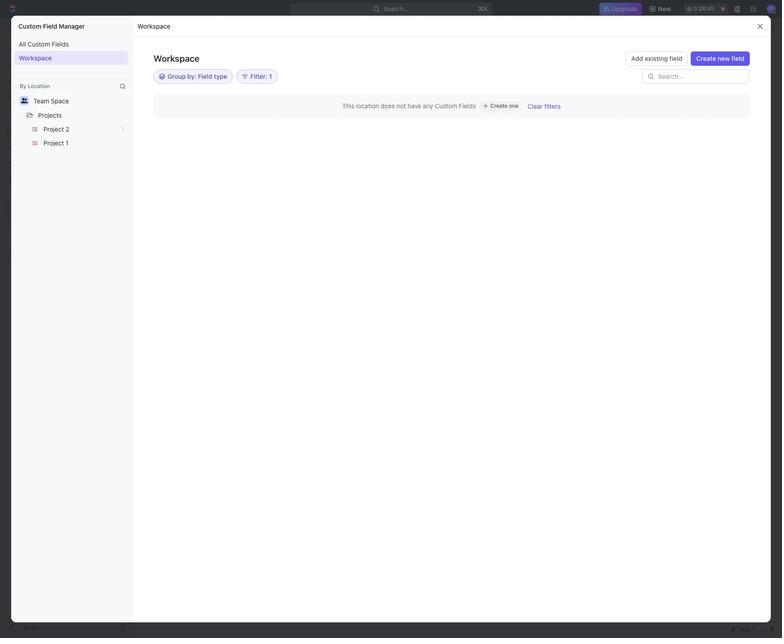 Task type: vqa. For each thing, say whether or not it's contained in the screenshot.
the Questions
yes



Task type: locate. For each thing, give the bounding box(es) containing it.
1 vertical spatial create
[[491, 103, 508, 109]]

hide inside button
[[465, 105, 477, 112]]

create for create one
[[491, 103, 508, 109]]

2 vertical spatial 1
[[66, 139, 69, 147]]

questions and answers
[[105, 466, 173, 474]]

0 horizontal spatial 2
[[66, 125, 69, 133]]

2 mins from the top
[[698, 114, 710, 121]]

does
[[381, 102, 395, 110]]

list containing project 2
[[11, 122, 132, 150]]

team
[[151, 25, 166, 32], [34, 97, 49, 105]]

upgrade
[[612, 5, 638, 13]]

create inside create one button
[[491, 103, 508, 109]]

custom field manager
[[18, 22, 85, 30]]

projects down user group image
[[127, 34, 151, 41]]

add inside button
[[106, 387, 118, 394]]

1 horizontal spatial projects
[[127, 34, 151, 41]]

1 inside dropdown button
[[269, 73, 272, 80]]

field right existing
[[670, 55, 683, 62]]

hide button
[[666, 80, 693, 93]]

0 horizontal spatial to
[[624, 99, 631, 106]]

workspace button up /
[[136, 21, 172, 32]]

2 right /
[[182, 34, 186, 41]]

to left the to do
[[624, 99, 631, 106]]

2 up group by : field type on the left of the page
[[198, 53, 206, 68]]

hide inside dropdown button
[[677, 83, 690, 90]]

user group image
[[142, 26, 148, 31]]

mins for added watcher:
[[698, 114, 710, 121]]

one
[[509, 103, 519, 109]]

1 vertical spatial project 2
[[43, 125, 69, 133]]

1 inside button
[[66, 139, 69, 147]]

1 vertical spatial space
[[51, 97, 69, 105]]

custom inside dropdown button
[[89, 446, 118, 455]]

0 vertical spatial create
[[697, 55, 717, 62]]

empty field button
[[89, 487, 153, 501]]

add
[[632, 55, 644, 62], [718, 57, 730, 65], [106, 387, 118, 394]]

project right /
[[160, 34, 181, 41]]

1 vertical spatial 1
[[122, 126, 124, 133]]

1 to from the left
[[624, 99, 631, 106]]

project 2 up project 1
[[43, 125, 69, 133]]

0 horizontal spatial hide
[[465, 105, 477, 112]]

description
[[119, 387, 152, 394]]

:
[[195, 73, 197, 80]]

attachments button
[[89, 512, 474, 534]]

empty field
[[114, 490, 147, 498]]

table
[[272, 83, 288, 90]]

projects link
[[127, 34, 151, 41]]

fields up the 'questions and answers'
[[120, 446, 142, 455]]

0 vertical spatial hide
[[677, 83, 690, 90]]

and
[[136, 466, 147, 474]]

0 vertical spatial space
[[168, 25, 186, 32]]

2 list from the top
[[11, 122, 132, 150]]

have
[[408, 102, 422, 110]]

add task button
[[713, 54, 751, 69]]

0 horizontal spatial space
[[51, 97, 69, 105]]

create left one
[[491, 103, 508, 109]]

create left new
[[697, 55, 717, 62]]

1 horizontal spatial 2
[[182, 34, 186, 41]]

1 vertical spatial team
[[34, 97, 49, 105]]

1 list from the top
[[11, 37, 132, 65]]

2 horizontal spatial 1
[[269, 73, 272, 80]]

1 mins from the top
[[698, 99, 710, 106]]

0:28:45 button
[[685, 4, 729, 14]]

1 down projects button
[[66, 139, 69, 147]]

task sidebar content section
[[534, 49, 723, 617]]

project 2 link
[[160, 34, 186, 41]]

project 2 up the "group"
[[155, 53, 209, 68]]

project 1 button
[[39, 136, 128, 150]]

changed status from
[[562, 99, 617, 106]]

space up projects button
[[51, 97, 69, 105]]

team space up projects button
[[34, 97, 69, 105]]

1 vertical spatial hide
[[465, 105, 477, 112]]

team up 'projects / project 2'
[[151, 25, 166, 32]]

1 horizontal spatial field
[[670, 55, 683, 62]]

2 40 from the top
[[689, 114, 696, 121]]

1 for project 1
[[66, 139, 69, 147]]

2 horizontal spatial add
[[718, 57, 730, 65]]

1 vertical spatial list
[[11, 122, 132, 150]]

add existing field button
[[626, 52, 688, 66]]

hide left create one button
[[465, 105, 477, 112]]

team space link
[[139, 23, 188, 34]]

projects inside button
[[38, 112, 62, 119]]

2 up project 1
[[66, 125, 69, 133]]

hide for hide dropdown button on the top right of page
[[677, 83, 690, 90]]

0 vertical spatial 1
[[269, 73, 272, 80]]

team inside button
[[34, 97, 49, 105]]

new
[[659, 5, 672, 13]]

0 horizontal spatial 1
[[66, 139, 69, 147]]

sidebar navigation
[[0, 18, 134, 639]]

team down location
[[34, 97, 49, 105]]

1 horizontal spatial space
[[168, 25, 186, 32]]

custom up questions
[[89, 446, 118, 455]]

add for add existing field
[[632, 55, 644, 62]]

project
[[160, 34, 181, 41], [155, 53, 196, 68], [43, 125, 64, 133], [43, 139, 64, 147]]

2 40 mins from the top
[[689, 114, 710, 121]]

0 horizontal spatial projects
[[38, 112, 62, 119]]

1 horizontal spatial to
[[638, 99, 644, 106]]

create new field
[[697, 55, 745, 62]]

all
[[19, 40, 26, 48]]

1 vertical spatial workspace button
[[15, 51, 128, 65]]

search...
[[384, 5, 410, 13]]

created on nov 17
[[585, 34, 632, 41]]

1 horizontal spatial create
[[697, 55, 717, 62]]

home link
[[4, 43, 130, 58]]

0 horizontal spatial project 2
[[43, 125, 69, 133]]

location
[[356, 102, 379, 110]]

0 vertical spatial 40
[[689, 99, 696, 106]]

workspace button
[[136, 21, 172, 32], [15, 51, 128, 65]]

to left the do
[[638, 99, 644, 106]]

field up all custom fields
[[43, 22, 57, 30]]

to for to
[[624, 99, 631, 106]]

projects down team space button
[[38, 112, 62, 119]]

favorites
[[7, 130, 31, 137]]

field right ':' at top left
[[198, 73, 212, 80]]

fields inside all custom fields button
[[52, 40, 69, 48]]

2 vertical spatial fields
[[120, 446, 142, 455]]

field right empty
[[134, 490, 147, 498]]

fields
[[52, 40, 69, 48], [459, 102, 476, 110], [120, 446, 142, 455]]

add existing field
[[632, 55, 683, 62]]

clear
[[528, 102, 543, 110]]

0 vertical spatial 40 mins
[[689, 99, 710, 106]]

0 vertical spatial fields
[[52, 40, 69, 48]]

mins
[[698, 99, 710, 106], [698, 114, 710, 121]]

fields left team space, , element
[[52, 40, 69, 48]]

subtasks
[[128, 419, 159, 427]]

1 horizontal spatial team space
[[151, 25, 186, 32]]

1 vertical spatial mins
[[698, 114, 710, 121]]

1 40 mins from the top
[[689, 99, 710, 106]]

0 vertical spatial workspace button
[[136, 21, 172, 32]]

0 vertical spatial list
[[11, 37, 132, 65]]

existing
[[645, 55, 668, 62]]

status
[[587, 99, 603, 106]]

8686faf0v button
[[122, 267, 156, 277]]

list down manager
[[11, 37, 132, 65]]

tree inside 'sidebar' navigation
[[4, 156, 130, 277]]

1 horizontal spatial workspace button
[[136, 21, 172, 32]]

create
[[697, 55, 717, 62], [491, 103, 508, 109]]

field
[[670, 55, 683, 62], [732, 55, 745, 62], [134, 490, 147, 498]]

favorites button
[[4, 128, 34, 139]]

projects
[[127, 34, 151, 41], [38, 112, 62, 119]]

create new field button
[[692, 52, 751, 66]]

0 horizontal spatial fields
[[52, 40, 69, 48]]

calendar link
[[227, 80, 255, 93]]

1 vertical spatial projects
[[38, 112, 62, 119]]

questions
[[105, 466, 135, 474]]

0 horizontal spatial add
[[106, 387, 118, 394]]

1 40 from the top
[[689, 99, 696, 106]]

1 vertical spatial team space
[[34, 97, 69, 105]]

0 horizontal spatial team
[[34, 97, 49, 105]]

list
[[11, 37, 132, 65], [11, 122, 132, 150]]

to
[[624, 99, 631, 106], [638, 99, 644, 106]]

1 right 'filter:'
[[269, 73, 272, 80]]

0 vertical spatial team
[[151, 25, 166, 32]]

1 vertical spatial 2
[[198, 53, 206, 68]]

1 horizontal spatial hide
[[677, 83, 690, 90]]

search button
[[629, 80, 664, 93]]

custom fields element
[[89, 461, 474, 501]]

workspace
[[138, 22, 171, 30], [154, 53, 200, 64], [19, 54, 52, 62]]

hide
[[677, 83, 690, 90], [465, 105, 477, 112]]

40 mins for added watcher:
[[689, 114, 710, 121]]

1 horizontal spatial add
[[632, 55, 644, 62]]

40 mins
[[689, 99, 710, 106], [689, 114, 710, 121]]

1 up project 1 button
[[122, 126, 124, 133]]

create inside create new field button
[[697, 55, 717, 62]]

to for to do
[[638, 99, 644, 106]]

0 horizontal spatial workspace button
[[15, 51, 128, 65]]

hide down search... 'text field'
[[677, 83, 690, 90]]

1 vertical spatial 40 mins
[[689, 114, 710, 121]]

1 horizontal spatial fields
[[120, 446, 142, 455]]

0 horizontal spatial create
[[491, 103, 508, 109]]

0 horizontal spatial team space
[[34, 97, 69, 105]]

0 vertical spatial project 2
[[155, 53, 209, 68]]

list down dashboards link
[[11, 122, 132, 150]]

answers
[[149, 466, 173, 474]]

0 vertical spatial field
[[43, 22, 57, 30]]

2 horizontal spatial fields
[[459, 102, 476, 110]]

projects for projects / project 2
[[127, 34, 151, 41]]

0 vertical spatial mins
[[698, 99, 710, 106]]

custom fields
[[89, 446, 142, 455]]

space
[[168, 25, 186, 32], [51, 97, 69, 105]]

team space button
[[30, 94, 73, 108]]

custom right 'any'
[[435, 102, 458, 110]]

1 vertical spatial 40
[[689, 114, 696, 121]]

team space up project 2 link
[[151, 25, 186, 32]]

inbox
[[22, 62, 37, 69]]

dashboards link
[[4, 89, 130, 104]]

create one
[[491, 103, 519, 109]]

2 to from the left
[[638, 99, 644, 106]]

2 vertical spatial 2
[[66, 125, 69, 133]]

fields left create one button
[[459, 102, 476, 110]]

invite
[[23, 624, 39, 632]]

space inside button
[[51, 97, 69, 105]]

0 vertical spatial projects
[[127, 34, 151, 41]]

workspace button down team space, , element
[[15, 51, 128, 65]]

space up project 2 link
[[168, 25, 186, 32]]

project down projects button
[[43, 139, 64, 147]]

2 horizontal spatial field
[[732, 55, 745, 62]]

1 horizontal spatial field
[[198, 73, 212, 80]]

tree
[[4, 156, 130, 277]]

field
[[43, 22, 57, 30], [198, 73, 212, 80]]

not
[[397, 102, 406, 110]]

1 horizontal spatial team
[[151, 25, 166, 32]]

workspace down all custom fields
[[19, 54, 52, 62]]

project 2
[[155, 53, 209, 68], [43, 125, 69, 133]]

custom up all
[[18, 22, 41, 30]]

field for create new field
[[732, 55, 745, 62]]

field right new
[[732, 55, 745, 62]]

custom right all
[[28, 40, 50, 48]]



Task type: describe. For each thing, give the bounding box(es) containing it.
hide button
[[461, 103, 481, 114]]

filter:
[[251, 73, 268, 80]]

group by : field type
[[168, 73, 227, 80]]

new button
[[646, 2, 677, 16]]

customize button
[[695, 80, 741, 93]]

upgrade link
[[600, 3, 642, 15]]

this location does not have any custom fields
[[342, 102, 476, 110]]

activity
[[728, 70, 745, 76]]

created
[[585, 34, 606, 41]]

hide for hide button on the top of the page
[[465, 105, 477, 112]]

project up project 1
[[43, 125, 64, 133]]

list link
[[199, 80, 212, 93]]

changed
[[564, 99, 586, 106]]

home
[[22, 47, 39, 54]]

on
[[607, 34, 613, 41]]

you
[[553, 99, 562, 106]]

1 vertical spatial field
[[198, 73, 212, 80]]

⌘k
[[479, 5, 489, 13]]

8686faf0v
[[125, 268, 153, 275]]

0 vertical spatial 2
[[182, 34, 186, 41]]

board link
[[165, 80, 185, 93]]

workspace up /
[[138, 22, 171, 30]]

eloisefrancis23@gmail.
[[616, 114, 678, 121]]

group
[[168, 73, 186, 80]]

project inside project 1 button
[[43, 139, 64, 147]]

manager
[[59, 22, 85, 30]]

type
[[214, 73, 227, 80]]

0 horizontal spatial field
[[43, 22, 57, 30]]

nov
[[615, 34, 625, 41]]

40 for added watcher:
[[689, 114, 696, 121]]

filter: 1
[[251, 73, 272, 80]]

board
[[167, 83, 185, 90]]

40 mins for changed status from
[[689, 99, 710, 106]]

table link
[[270, 80, 288, 93]]

workspace up the "group"
[[154, 53, 200, 64]]

from
[[604, 99, 616, 106]]

docs link
[[4, 74, 130, 88]]

0 vertical spatial team space
[[151, 25, 186, 32]]

2 horizontal spatial 2
[[198, 53, 206, 68]]

1 vertical spatial fields
[[459, 102, 476, 110]]

create for create new field
[[697, 55, 717, 62]]

fields inside custom fields dropdown button
[[120, 446, 142, 455]]

custom inside button
[[28, 40, 50, 48]]

40 for changed status from
[[689, 99, 696, 106]]

list
[[201, 83, 212, 90]]

location
[[28, 83, 50, 90]]

filters
[[545, 102, 561, 110]]

user group image
[[9, 176, 16, 181]]

this
[[342, 102, 355, 110]]

share
[[641, 34, 658, 41]]

dashboards
[[22, 92, 56, 100]]

Edit task name text field
[[89, 285, 474, 302]]

search
[[641, 83, 661, 90]]

clear filters button
[[528, 102, 561, 110]]

0:28:45
[[694, 5, 715, 12]]

by location
[[20, 83, 50, 90]]

any
[[423, 102, 434, 110]]

0 horizontal spatial field
[[134, 490, 147, 498]]

all custom fields button
[[15, 37, 128, 51]]

custom fields button
[[89, 439, 474, 461]]

2 inside list
[[66, 125, 69, 133]]

docs
[[22, 77, 36, 85]]

share button
[[635, 30, 663, 45]]

field for add existing field
[[670, 55, 683, 62]]

filter: 1 button
[[237, 69, 278, 84]]

eloisefrancis23@gmail. com
[[553, 114, 678, 128]]

task
[[732, 57, 745, 65]]

17
[[626, 34, 632, 41]]

create one button
[[480, 101, 523, 112]]

add description
[[106, 387, 152, 394]]

do
[[645, 99, 653, 106]]

add for add description
[[106, 387, 118, 394]]

task sidebar navigation tab list
[[727, 54, 746, 107]]

clear filters
[[528, 102, 561, 110]]

mins for changed status from
[[698, 99, 710, 106]]

project up the "group"
[[155, 53, 196, 68]]

team space inside button
[[34, 97, 69, 105]]

by
[[187, 73, 195, 80]]

com
[[553, 114, 678, 128]]

projects for projects
[[38, 112, 62, 119]]

projects / project 2
[[127, 34, 186, 41]]

/
[[155, 34, 157, 41]]

Search... text field
[[659, 73, 745, 80]]

by
[[20, 83, 26, 90]]

team space, , element
[[71, 33, 80, 42]]

projects button
[[34, 108, 66, 122]]

added
[[575, 114, 591, 121]]

empty
[[114, 490, 133, 498]]

Search tasks... text field
[[671, 102, 761, 115]]

new
[[718, 55, 731, 62]]

attachments
[[89, 518, 137, 528]]

customize
[[707, 83, 738, 90]]

to do
[[636, 99, 653, 106]]

add for add task
[[718, 57, 730, 65]]

spaces
[[7, 145, 26, 152]]

1 for filter: 1
[[269, 73, 272, 80]]

list containing all custom fields
[[11, 37, 132, 65]]

add description button
[[92, 383, 471, 398]]

watcher:
[[593, 114, 615, 121]]

1 horizontal spatial project 2
[[155, 53, 209, 68]]

1 horizontal spatial 1
[[122, 126, 124, 133]]



